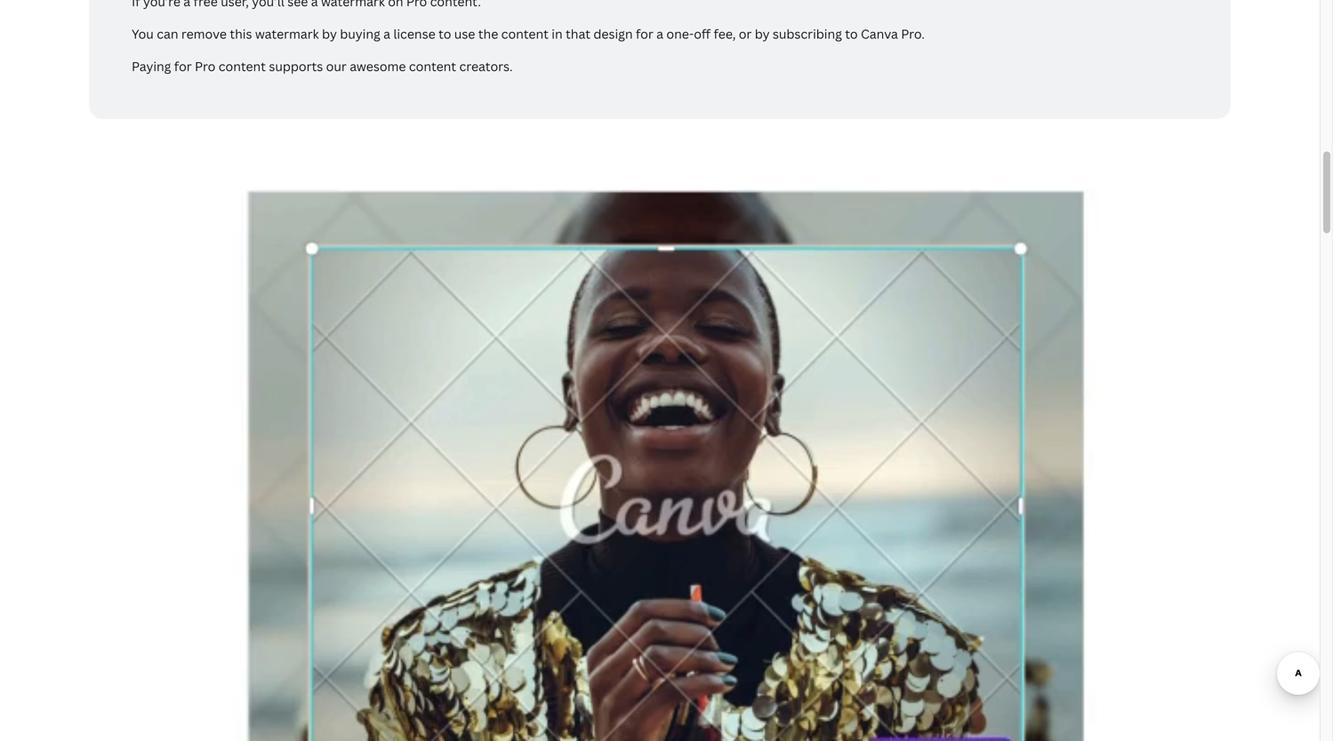 Task type: locate. For each thing, give the bounding box(es) containing it.
this
[[230, 25, 252, 42]]

0 horizontal spatial content
[[219, 58, 266, 75]]

you
[[132, 25, 154, 42]]

0 horizontal spatial by
[[322, 25, 337, 42]]

license
[[393, 25, 436, 42]]

1 horizontal spatial content
[[409, 58, 456, 75]]

or
[[739, 25, 752, 42]]

a right buying
[[383, 25, 390, 42]]

watermark
[[255, 25, 319, 42]]

0 horizontal spatial a
[[383, 25, 390, 42]]

content left the in
[[501, 25, 549, 42]]

to left the 'canva'
[[845, 25, 858, 42]]

for right design
[[636, 25, 654, 42]]

creators.
[[459, 58, 513, 75]]

1 horizontal spatial a
[[657, 25, 664, 42]]

by left buying
[[322, 25, 337, 42]]

2 horizontal spatial content
[[501, 25, 549, 42]]

1 horizontal spatial to
[[845, 25, 858, 42]]

content down this
[[219, 58, 266, 75]]

design
[[594, 25, 633, 42]]

by
[[322, 25, 337, 42], [755, 25, 770, 42]]

0 horizontal spatial for
[[174, 58, 192, 75]]

content down "license"
[[409, 58, 456, 75]]

for left the pro at the left of the page
[[174, 58, 192, 75]]

for
[[636, 25, 654, 42], [174, 58, 192, 75]]

a
[[383, 25, 390, 42], [657, 25, 664, 42]]

2 by from the left
[[755, 25, 770, 42]]

can
[[157, 25, 178, 42]]

0 horizontal spatial to
[[439, 25, 451, 42]]

you can remove this watermark by buying a license to use the content in that design for a one-off fee, or by subscribing to canva pro.
[[132, 25, 925, 42]]

fee,
[[714, 25, 736, 42]]

content
[[501, 25, 549, 42], [219, 58, 266, 75], [409, 58, 456, 75]]

1 horizontal spatial for
[[636, 25, 654, 42]]

canva
[[861, 25, 898, 42]]

a left the one-
[[657, 25, 664, 42]]

1 a from the left
[[383, 25, 390, 42]]

the
[[478, 25, 498, 42]]

use
[[454, 25, 475, 42]]

to
[[439, 25, 451, 42], [845, 25, 858, 42]]

by right 'or'
[[755, 25, 770, 42]]

paying
[[132, 58, 171, 75]]

subscribing
[[773, 25, 842, 42]]

to left 'use'
[[439, 25, 451, 42]]

2 a from the left
[[657, 25, 664, 42]]

1 by from the left
[[322, 25, 337, 42]]

our
[[326, 58, 347, 75]]

one-
[[667, 25, 694, 42]]

1 horizontal spatial by
[[755, 25, 770, 42]]



Task type: describe. For each thing, give the bounding box(es) containing it.
pro.
[[901, 25, 925, 42]]

awesome
[[350, 58, 406, 75]]

in
[[552, 25, 563, 42]]

pro
[[195, 58, 216, 75]]

that
[[566, 25, 591, 42]]

1 vertical spatial for
[[174, 58, 192, 75]]

buying
[[340, 25, 380, 42]]

remove
[[181, 25, 227, 42]]

supports
[[269, 58, 323, 75]]

1 to from the left
[[439, 25, 451, 42]]

2 to from the left
[[845, 25, 858, 42]]

paying for pro content supports our awesome content creators.
[[132, 58, 513, 75]]

0 vertical spatial for
[[636, 25, 654, 42]]

off
[[694, 25, 711, 42]]



Task type: vqa. For each thing, say whether or not it's contained in the screenshot.
the
yes



